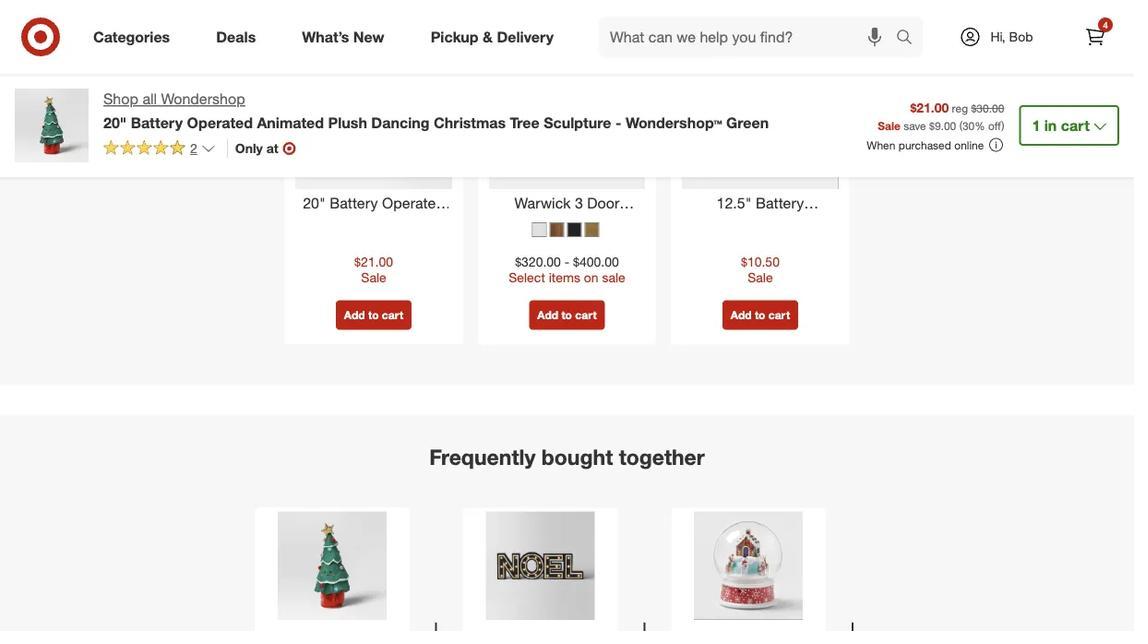 Task type: describe. For each thing, give the bounding box(es) containing it.
together
[[619, 445, 705, 471]]

9.00
[[935, 119, 957, 132]]

4 link
[[1076, 17, 1116, 57]]

$21.00 sale
[[355, 254, 393, 286]]

pickup & delivery link
[[415, 17, 577, 57]]

9.8" animated gingerbread house snow globe christmas decorative prop - wondershop™ image
[[694, 512, 803, 621]]

frequently bought together
[[430, 445, 705, 471]]

all
[[143, 90, 157, 108]]

deals link
[[201, 17, 279, 57]]

cart for $320.00 - $400.00 select items on sale
[[575, 309, 597, 323]]

cart for $21.00 sale
[[382, 309, 404, 323]]

items
[[549, 270, 581, 286]]

image of 20" battery operated animated plush dancing christmas tree sculpture - wondershop™ green image
[[15, 89, 89, 162]]

sale for $21.00 sale
[[361, 270, 387, 286]]

christmas
[[434, 113, 506, 131]]

green
[[727, 113, 769, 131]]

categories
[[93, 28, 170, 46]]

at
[[267, 140, 279, 156]]

$30.00
[[972, 101, 1005, 115]]

select
[[509, 270, 545, 286]]

add to cart for $10.50 sale
[[731, 309, 790, 323]]

reg
[[952, 101, 969, 115]]

battery
[[131, 113, 183, 131]]

- inside $320.00 - $400.00 select items on sale
[[565, 254, 570, 270]]

$10.50 sale
[[741, 254, 780, 286]]

on
[[584, 270, 599, 286]]

save
[[904, 119, 927, 132]]

animated
[[257, 113, 324, 131]]

online
[[955, 138, 985, 152]]

pickup & delivery
[[431, 28, 554, 46]]

what's new
[[302, 28, 385, 46]]

new
[[353, 28, 385, 46]]

- inside the shop all wondershop 20" battery operated animated plush dancing christmas tree sculpture - wondershop™ green
[[616, 113, 622, 131]]

add to cart button for $10.50 sale
[[723, 301, 799, 331]]

off
[[989, 119, 1002, 132]]

only
[[235, 140, 263, 156]]

when
[[867, 138, 896, 152]]

tree
[[510, 113, 540, 131]]

add to cart for $320.00 - $400.00 select items on sale
[[538, 309, 597, 323]]

cart for $10.50 sale
[[769, 309, 790, 323]]

wondershop™
[[626, 113, 723, 131]]

sculpture
[[544, 113, 612, 131]]

$320.00 - $400.00 select items on sale
[[509, 254, 626, 286]]

what's
[[302, 28, 349, 46]]

(
[[960, 119, 963, 132]]

4
[[1103, 19, 1109, 30]]

add to cart button for $320.00 - $400.00 select items on sale
[[529, 301, 605, 331]]

$10.50
[[741, 254, 780, 270]]

add to cart for $21.00 sale
[[344, 309, 404, 323]]

1
[[1033, 116, 1041, 134]]

brown image
[[550, 223, 565, 238]]

to for $320.00 - $400.00 select items on sale
[[562, 309, 572, 323]]

$
[[930, 119, 935, 132]]

hi, bob
[[991, 29, 1034, 45]]

bought
[[542, 445, 613, 471]]

add to cart button for $21.00 sale
[[336, 301, 412, 331]]

2 link
[[103, 139, 216, 161]]



Task type: locate. For each thing, give the bounding box(es) containing it.
shop all wondershop 20" battery operated animated plush dancing christmas tree sculpture - wondershop™ green
[[103, 90, 769, 131]]

add for $320.00 - $400.00 select items on sale
[[538, 309, 559, 323]]

wondershop
[[161, 90, 245, 108]]

1 add to cart button from the left
[[336, 301, 412, 331]]

dancing
[[371, 113, 430, 131]]

$21.00 inside $21.00 reg $30.00 sale save $ 9.00 ( 30 % off )
[[911, 99, 949, 115]]

%
[[975, 119, 986, 132]]

search
[[888, 30, 933, 48]]

1 horizontal spatial to
[[562, 309, 572, 323]]

1 horizontal spatial sale
[[748, 270, 773, 286]]

20" battery operated animated plush dancing christmas tree sculpture - wondershop™ green image
[[296, 33, 452, 190], [296, 33, 452, 190], [278, 512, 387, 621]]

cart down on
[[575, 309, 597, 323]]

16"x4.75" battery operated lit wood 'noel' christmas tabletop sign - wondershop™ black image
[[486, 512, 595, 621]]

30
[[963, 119, 975, 132]]

to down $10.50 sale
[[755, 309, 766, 323]]

operated
[[187, 113, 253, 131]]

in
[[1045, 116, 1057, 134]]

3 add from the left
[[731, 309, 752, 323]]

0 vertical spatial -
[[616, 113, 622, 131]]

1 in cart
[[1033, 116, 1090, 134]]

to
[[368, 309, 379, 323], [562, 309, 572, 323], [755, 309, 766, 323]]

$21.00 reg $30.00 sale save $ 9.00 ( 30 % off )
[[878, 99, 1005, 132]]

2 horizontal spatial sale
[[878, 119, 901, 132]]

0 horizontal spatial -
[[565, 254, 570, 270]]

20"
[[103, 113, 127, 131]]

$400.00
[[573, 254, 619, 270]]

hi,
[[991, 29, 1006, 45]]

1 add from the left
[[344, 309, 365, 323]]

add for $21.00 sale
[[344, 309, 365, 323]]

pickup
[[431, 28, 479, 46]]

categories link
[[78, 17, 193, 57]]

1 horizontal spatial add
[[538, 309, 559, 323]]

1 horizontal spatial $21.00
[[911, 99, 949, 115]]

to for $21.00 sale
[[368, 309, 379, 323]]

1 to from the left
[[368, 309, 379, 323]]

0 horizontal spatial add to cart button
[[336, 301, 412, 331]]

1 vertical spatial -
[[565, 254, 570, 270]]

add down $21.00 sale
[[344, 309, 365, 323]]

3 to from the left
[[755, 309, 766, 323]]

1 add to cart from the left
[[344, 309, 404, 323]]

sale for $10.50 sale
[[748, 270, 773, 286]]

add to cart down $21.00 sale
[[344, 309, 404, 323]]

to down items
[[562, 309, 572, 323]]

- right sculpture
[[616, 113, 622, 131]]

deals
[[216, 28, 256, 46]]

black image
[[567, 223, 582, 238]]

3 add to cart from the left
[[731, 309, 790, 323]]

sale inside $21.00 sale
[[361, 270, 387, 286]]

frequently
[[430, 445, 536, 471]]

-
[[616, 113, 622, 131], [565, 254, 570, 270]]

cart
[[1062, 116, 1090, 134], [382, 309, 404, 323], [575, 309, 597, 323], [769, 309, 790, 323]]

- right $320.00
[[565, 254, 570, 270]]

$320.00
[[515, 254, 561, 270]]

add to cart
[[344, 309, 404, 323], [538, 309, 597, 323], [731, 309, 790, 323]]

cart down $10.50 sale
[[769, 309, 790, 323]]

0 horizontal spatial add to cart
[[344, 309, 404, 323]]

add
[[344, 309, 365, 323], [538, 309, 559, 323], [731, 309, 752, 323]]

what's new link
[[286, 17, 408, 57]]

1 vertical spatial $21.00
[[355, 254, 393, 270]]

add for $10.50 sale
[[731, 309, 752, 323]]

)
[[1002, 119, 1005, 132]]

0 vertical spatial $21.00
[[911, 99, 949, 115]]

2 horizontal spatial add
[[731, 309, 752, 323]]

when purchased online
[[867, 138, 985, 152]]

add to cart button down $10.50 sale
[[723, 301, 799, 331]]

to down $21.00 sale
[[368, 309, 379, 323]]

2 horizontal spatial add to cart
[[731, 309, 790, 323]]

2 add to cart from the left
[[538, 309, 597, 323]]

search button
[[888, 17, 933, 61]]

12.5" battery operated animated plush snowman christmas figurine - wondershop™ white image
[[682, 33, 839, 190], [682, 33, 839, 190]]

sale
[[878, 119, 901, 132], [361, 270, 387, 286], [748, 270, 773, 286]]

1 horizontal spatial add to cart
[[538, 309, 597, 323]]

add to cart button
[[336, 301, 412, 331], [529, 301, 605, 331], [723, 301, 799, 331]]

plush
[[328, 113, 367, 131]]

add to cart button down $21.00 sale
[[336, 301, 412, 331]]

sale
[[602, 270, 626, 286]]

add to cart button down items
[[529, 301, 605, 331]]

add down $10.50 sale
[[731, 309, 752, 323]]

3 add to cart button from the left
[[723, 301, 799, 331]]

1 in cart for 20" battery operated animated plush dancing christmas tree sculpture - wondershop™ green element
[[1033, 116, 1090, 134]]

What can we help you find? suggestions appear below search field
[[599, 17, 901, 57]]

only at
[[235, 140, 279, 156]]

to for $10.50 sale
[[755, 309, 766, 323]]

delivery
[[497, 28, 554, 46]]

purchased
[[899, 138, 952, 152]]

natural image
[[585, 223, 600, 238]]

cart right in in the top of the page
[[1062, 116, 1090, 134]]

warwick 3 door accent tv stand for tvs up to 59" - threshold™ image
[[489, 33, 646, 190], [489, 33, 646, 190]]

2 horizontal spatial to
[[755, 309, 766, 323]]

sale inside $10.50 sale
[[748, 270, 773, 286]]

$21.00 for sale
[[355, 254, 393, 270]]

2
[[190, 140, 197, 156]]

0 horizontal spatial sale
[[361, 270, 387, 286]]

white image
[[532, 223, 547, 238]]

0 horizontal spatial add
[[344, 309, 365, 323]]

0 horizontal spatial to
[[368, 309, 379, 323]]

add down items
[[538, 309, 559, 323]]

sale inside $21.00 reg $30.00 sale save $ 9.00 ( 30 % off )
[[878, 119, 901, 132]]

2 add to cart button from the left
[[529, 301, 605, 331]]

1 horizontal spatial -
[[616, 113, 622, 131]]

0 horizontal spatial $21.00
[[355, 254, 393, 270]]

2 to from the left
[[562, 309, 572, 323]]

$21.00 for reg
[[911, 99, 949, 115]]

&
[[483, 28, 493, 46]]

$21.00
[[911, 99, 949, 115], [355, 254, 393, 270]]

2 horizontal spatial add to cart button
[[723, 301, 799, 331]]

add to cart down $10.50 sale
[[731, 309, 790, 323]]

1 horizontal spatial add to cart button
[[529, 301, 605, 331]]

bob
[[1010, 29, 1034, 45]]

2 add from the left
[[538, 309, 559, 323]]

shop
[[103, 90, 138, 108]]

add to cart down items
[[538, 309, 597, 323]]

cart down $21.00 sale
[[382, 309, 404, 323]]



Task type: vqa. For each thing, say whether or not it's contained in the screenshot.
Weekly Ad link
no



